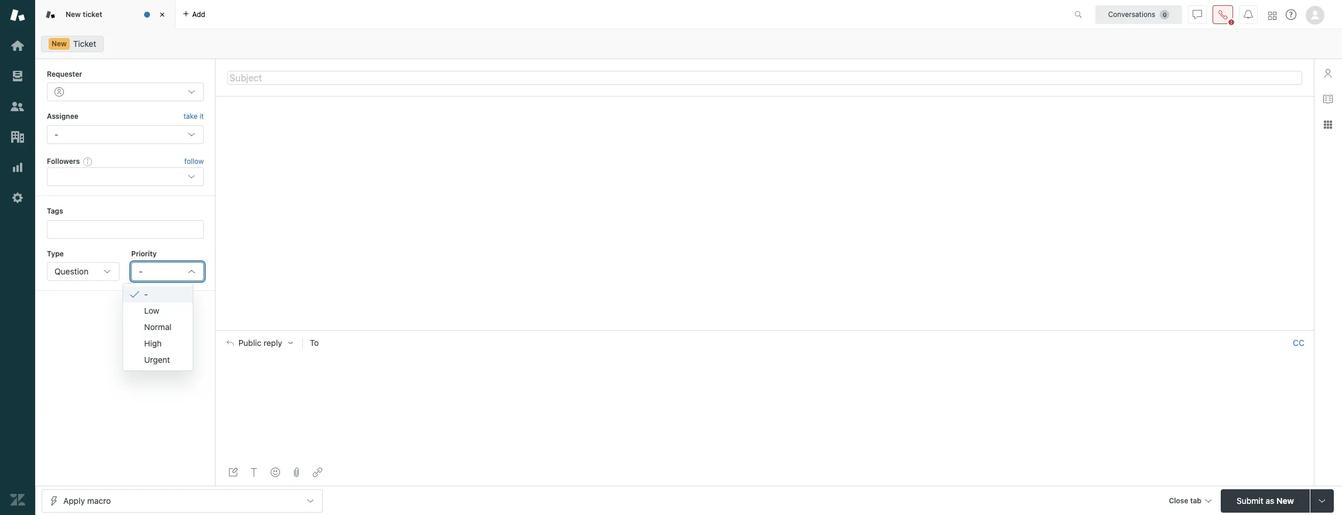 Task type: vqa. For each thing, say whether or not it's contained in the screenshot.
Submit
yes



Task type: locate. For each thing, give the bounding box(es) containing it.
take it button
[[184, 111, 204, 123]]

new inside secondary element
[[52, 39, 67, 48]]

priority
[[131, 249, 157, 258]]

- down assignee
[[54, 129, 58, 139]]

2 horizontal spatial -
[[144, 289, 148, 299]]

apply macro
[[63, 496, 111, 506]]

normal
[[144, 322, 171, 332]]

question button
[[47, 262, 120, 281]]

follow
[[184, 157, 204, 166]]

priority list box
[[122, 283, 193, 371]]

reply
[[264, 339, 282, 348]]

requester element
[[47, 83, 204, 102]]

new
[[66, 10, 81, 19], [52, 39, 67, 48], [1277, 496, 1294, 506]]

public reply button
[[216, 331, 302, 356]]

- down priority
[[139, 267, 143, 277]]

main element
[[0, 0, 35, 516]]

tab
[[1190, 497, 1202, 505]]

insert emojis image
[[271, 468, 280, 478]]

new inside tab
[[66, 10, 81, 19]]

- inside 'assignee' element
[[54, 129, 58, 139]]

low
[[144, 306, 159, 316]]

- for - popup button
[[139, 267, 143, 277]]

knowledge image
[[1324, 94, 1333, 104]]

tags
[[47, 207, 63, 216]]

apps image
[[1324, 120, 1333, 129]]

close tab button
[[1164, 490, 1216, 515]]

normal option
[[123, 319, 193, 335]]

ticket
[[73, 39, 96, 49]]

0 vertical spatial -
[[54, 129, 58, 139]]

cc
[[1293, 338, 1305, 348]]

new ticket tab
[[35, 0, 176, 29]]

format text image
[[250, 468, 259, 478]]

1 vertical spatial -
[[139, 267, 143, 277]]

submit as new
[[1237, 496, 1294, 506]]

- inside popup button
[[139, 267, 143, 277]]

secondary element
[[35, 32, 1342, 56]]

-
[[54, 129, 58, 139], [139, 267, 143, 277], [144, 289, 148, 299]]

Subject field
[[227, 71, 1303, 85]]

- inside option
[[144, 289, 148, 299]]

minimize composer image
[[760, 326, 770, 335]]

- up the low
[[144, 289, 148, 299]]

1 vertical spatial new
[[52, 39, 67, 48]]

assignee
[[47, 112, 78, 121]]

follow button
[[184, 156, 204, 167]]

notifications image
[[1244, 10, 1253, 19]]

button displays agent's chat status as invisible. image
[[1193, 10, 1202, 19]]

views image
[[10, 69, 25, 84]]

public
[[238, 339, 261, 348]]

it
[[200, 112, 204, 121]]

zendesk image
[[10, 493, 25, 508]]

1 horizontal spatial -
[[139, 267, 143, 277]]

close image
[[156, 9, 168, 21]]

draft mode image
[[229, 468, 238, 478]]

0 horizontal spatial -
[[54, 129, 58, 139]]

zendesk products image
[[1269, 11, 1277, 20]]

info on adding followers image
[[83, 157, 93, 166]]

new ticket
[[66, 10, 102, 19]]

2 vertical spatial -
[[144, 289, 148, 299]]

organizations image
[[10, 129, 25, 145]]

ticket
[[83, 10, 102, 19]]

- option
[[123, 286, 193, 303]]

zendesk support image
[[10, 8, 25, 23]]

- button
[[131, 262, 204, 281]]

take
[[184, 112, 198, 121]]

0 vertical spatial new
[[66, 10, 81, 19]]



Task type: describe. For each thing, give the bounding box(es) containing it.
cc button
[[1293, 338, 1305, 349]]

add button
[[176, 0, 212, 29]]

customers image
[[10, 99, 25, 114]]

close
[[1169, 497, 1189, 505]]

followers element
[[47, 168, 204, 186]]

add attachment image
[[292, 468, 301, 478]]

public reply
[[238, 339, 282, 348]]

close tab
[[1169, 497, 1202, 505]]

conversations
[[1108, 10, 1156, 18]]

high option
[[123, 335, 193, 352]]

2 vertical spatial new
[[1277, 496, 1294, 506]]

high
[[144, 338, 162, 348]]

reporting image
[[10, 160, 25, 175]]

add link (cmd k) image
[[313, 468, 322, 478]]

to
[[310, 338, 319, 348]]

type
[[47, 249, 64, 258]]

submit
[[1237, 496, 1264, 506]]

question
[[54, 267, 88, 277]]

new for new
[[52, 39, 67, 48]]

followers
[[47, 157, 80, 166]]

customer context image
[[1324, 69, 1333, 78]]

requester
[[47, 70, 82, 79]]

tabs tab list
[[35, 0, 1062, 29]]

apply
[[63, 496, 85, 506]]

displays possible ticket submission types image
[[1318, 497, 1327, 506]]

- for 'assignee' element
[[54, 129, 58, 139]]

get started image
[[10, 38, 25, 53]]

macro
[[87, 496, 111, 506]]

urgent option
[[123, 352, 193, 368]]

urgent
[[144, 355, 170, 365]]

Followers field
[[56, 171, 179, 183]]

admin image
[[10, 190, 25, 206]]

low option
[[123, 303, 193, 319]]

get help image
[[1286, 9, 1297, 20]]

conversations button
[[1096, 5, 1182, 24]]

as
[[1266, 496, 1275, 506]]

new for new ticket
[[66, 10, 81, 19]]

take it
[[184, 112, 204, 121]]

assignee element
[[47, 125, 204, 144]]

add
[[192, 10, 205, 18]]



